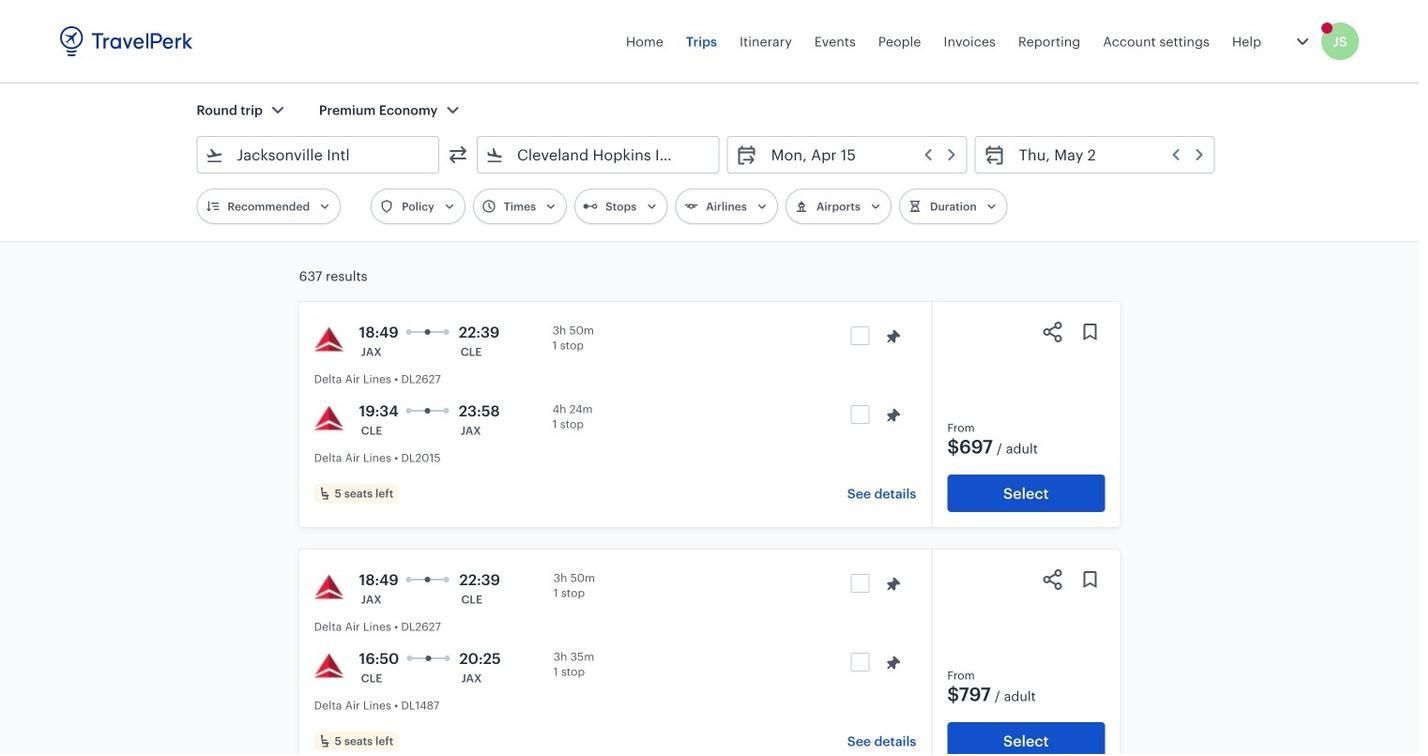 Task type: vqa. For each thing, say whether or not it's contained in the screenshot.
bottom TOOLTIP
no



Task type: describe. For each thing, give the bounding box(es) containing it.
2 delta air lines image from the top
[[314, 651, 344, 681]]

Depart field
[[758, 140, 959, 170]]

1 delta air lines image from the top
[[314, 325, 344, 355]]



Task type: locate. For each thing, give the bounding box(es) containing it.
1 vertical spatial delta air lines image
[[314, 651, 344, 681]]

2 delta air lines image from the top
[[314, 573, 344, 603]]

0 vertical spatial delta air lines image
[[314, 404, 344, 434]]

1 delta air lines image from the top
[[314, 404, 344, 434]]

To search field
[[504, 140, 694, 170]]

0 vertical spatial delta air lines image
[[314, 325, 344, 355]]

1 vertical spatial delta air lines image
[[314, 573, 344, 603]]

delta air lines image
[[314, 404, 344, 434], [314, 573, 344, 603]]

delta air lines image
[[314, 325, 344, 355], [314, 651, 344, 681]]

From search field
[[224, 140, 414, 170]]

Return field
[[1006, 140, 1207, 170]]



